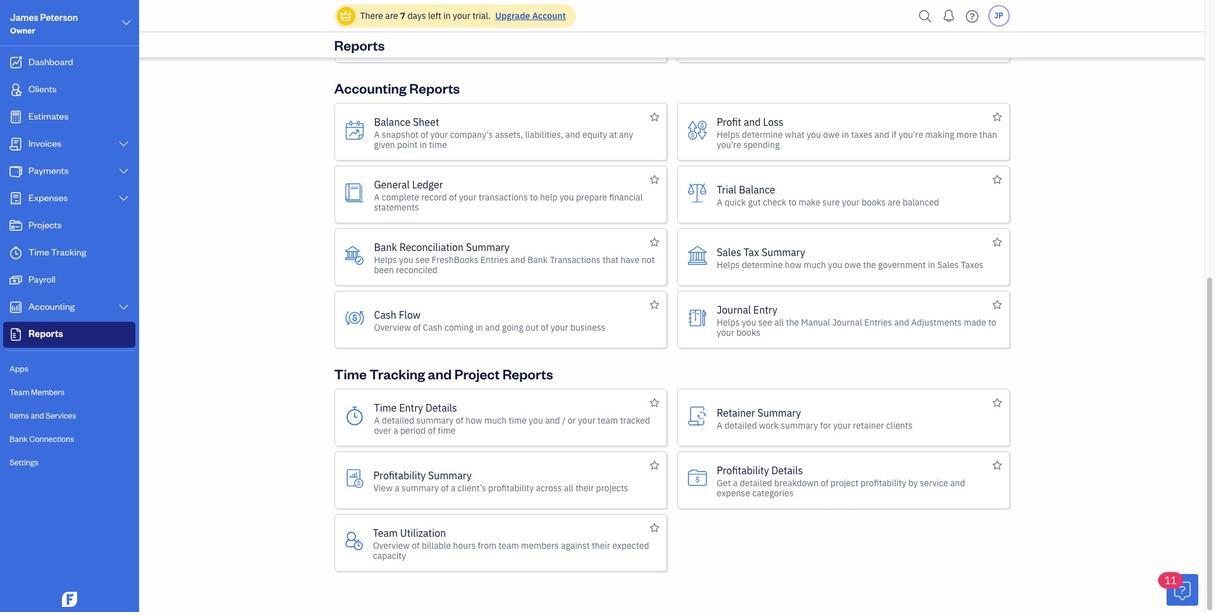 Task type: describe. For each thing, give the bounding box(es) containing it.
1 vertical spatial journal
[[833, 317, 863, 328]]

period inside time entry details a detailed summary of how much time you and / or your team tracked over a period of time
[[400, 425, 426, 436]]

your inside general ledger a complete record of your transactions to help you prepare financial statements
[[459, 191, 477, 203]]

left
[[428, 10, 442, 22]]

update favorite status for profitability summary image
[[650, 458, 660, 473]]

detailed for profitability
[[740, 477, 773, 489]]

chevron large down image
[[118, 302, 130, 313]]

money image
[[8, 274, 23, 287]]

clients
[[28, 83, 57, 95]]

trial.
[[473, 10, 491, 22]]

expenses link
[[3, 186, 135, 212]]

bank for reconciliation
[[374, 241, 397, 253]]

apps
[[9, 364, 28, 374]]

update favorite status for retainer summary image
[[993, 395, 1003, 411]]

summary inside "bank reconciliation summary helps you see freshbooks entries and bank transactions that have not been reconciled"
[[466, 241, 510, 253]]

work
[[760, 420, 779, 431]]

balance sheet a snapshot of your company's assets, liabilities, and equity at any given point in time
[[374, 115, 634, 150]]

time tracking and project reports
[[334, 365, 553, 383]]

notifications image
[[939, 3, 960, 28]]

quick
[[725, 196, 746, 208]]

summary inside profitability summary view a summary of a client's profitability across all their projects
[[428, 469, 472, 482]]

at
[[610, 129, 617, 140]]

in inside cash flow overview of cash coming in and going out of your business
[[476, 322, 483, 333]]

from
[[478, 540, 497, 551]]

james
[[10, 11, 38, 23]]

a inside "profitability details get a detailed breakdown of project profitability by service and expense categories"
[[733, 477, 738, 489]]

been
[[374, 264, 394, 276]]

summary inside summary of all your credit balance for your clients over a period of time
[[717, 31, 755, 42]]

items and services link
[[3, 405, 135, 427]]

helps inside journal entry helps you see all the manual journal entries and adjustments made to your books
[[717, 317, 740, 328]]

of inside general ledger a complete record of your transactions to help you prepare financial statements
[[449, 191, 457, 203]]

ledger
[[412, 178, 443, 191]]

update favorite status for profit and loss image
[[993, 109, 1003, 125]]

all inside summary of all your credit balance for your clients over a period of time
[[767, 31, 777, 42]]

your inside balance sheet a snapshot of your company's assets, liabilities, and equity at any given point in time
[[431, 129, 448, 140]]

tracking for time tracking and project reports
[[370, 365, 425, 383]]

record
[[422, 191, 447, 203]]

see inside "bank reconciliation summary helps you see freshbooks entries and bank transactions that have not been reconciled"
[[416, 254, 430, 265]]

0 vertical spatial journal
[[717, 303, 751, 316]]

11
[[1166, 575, 1178, 587]]

invoice image
[[8, 138, 23, 151]]

to inside general ledger a complete record of your transactions to help you prepare financial statements
[[530, 191, 538, 203]]

items
[[9, 411, 29, 421]]

you inside journal entry helps you see all the manual journal entries and adjustments made to your books
[[742, 317, 757, 328]]

projects link
[[3, 213, 135, 239]]

any
[[620, 129, 634, 140]]

1 horizontal spatial sales
[[938, 259, 959, 271]]

clients inside retainer summary a detailed work summary for your retainer clients
[[887, 420, 913, 431]]

0 horizontal spatial you're
[[717, 139, 742, 150]]

profitability for profitability details
[[861, 477, 907, 489]]

freshbooks
[[432, 254, 479, 265]]

time tracking
[[28, 246, 86, 258]]

assets,
[[495, 129, 523, 140]]

summary of all your credit balance for your clients over a period of time link
[[677, 5, 1010, 63]]

hours
[[453, 540, 476, 551]]

owner
[[10, 25, 35, 35]]

profitability details get a detailed breakdown of project profitability by service and expense categories
[[717, 464, 966, 499]]

bank reconciliation summary helps you see freshbooks entries and bank transactions that have not been reconciled
[[374, 241, 655, 276]]

in inside balance sheet a snapshot of your company's assets, liabilities, and equity at any given point in time
[[420, 139, 427, 150]]

business
[[571, 322, 606, 333]]

expected
[[613, 540, 650, 551]]

statements
[[374, 202, 419, 213]]

payment image
[[8, 165, 23, 178]]

how for payable
[[409, 36, 426, 47]]

not
[[642, 254, 655, 265]]

and inside "profitability details get a detailed breakdown of project profitability by service and expense categories"
[[951, 477, 966, 489]]

and inside time entry details a detailed summary of how much time you and / or your team tracked over a period of time
[[546, 415, 560, 426]]

items and services
[[9, 411, 76, 421]]

invoices link
[[3, 132, 135, 158]]

0 vertical spatial are
[[385, 10, 398, 22]]

overview for cash
[[374, 322, 411, 333]]

over inside summary of all your credit balance for your clients over a period of time
[[918, 31, 936, 42]]

their inside profitability summary view a summary of a client's profitability across all their projects
[[576, 482, 594, 494]]

in right left
[[444, 10, 451, 22]]

dashboard link
[[3, 50, 135, 76]]

balanced
[[903, 196, 940, 208]]

more
[[957, 129, 978, 140]]

james peterson owner
[[10, 11, 78, 35]]

1 horizontal spatial you're
[[899, 129, 924, 140]]

of inside 'team utilization overview of billable hours from team members against their expected capacity'
[[412, 540, 420, 551]]

making
[[926, 129, 955, 140]]

manual
[[802, 317, 831, 328]]

out inside accounts payable aging find out how much each vendor needs to be paid
[[394, 36, 407, 47]]

government
[[879, 259, 926, 271]]

helps for sales tax summary
[[717, 259, 740, 271]]

profitability for profitability details
[[717, 464, 770, 477]]

expenses
[[28, 192, 68, 204]]

profit and loss helps determine what you owe in taxes and if you're making more than you're spending
[[717, 115, 998, 150]]

a inside time entry details a detailed summary of how much time you and / or your team tracked over a period of time
[[374, 415, 380, 426]]

update favorite status for trial balance image
[[993, 172, 1003, 187]]

client's
[[458, 482, 486, 494]]

complete
[[382, 191, 419, 203]]

accounts
[[374, 22, 416, 35]]

summary for summary
[[781, 420, 819, 431]]

books inside trial balance a quick gut check to make sure your books are balanced
[[862, 196, 886, 208]]

reconciled
[[396, 264, 438, 276]]

team for members
[[9, 387, 29, 397]]

over inside time entry details a detailed summary of how much time you and / or your team tracked over a period of time
[[374, 425, 392, 436]]

equity
[[583, 129, 608, 140]]

11 button
[[1159, 573, 1199, 606]]

against
[[561, 540, 590, 551]]

and inside balance sheet a snapshot of your company's assets, liabilities, and equity at any given point in time
[[566, 129, 581, 140]]

breakdown
[[775, 477, 819, 489]]

your inside journal entry helps you see all the manual journal entries and adjustments made to your books
[[717, 327, 735, 338]]

period inside summary of all your credit balance for your clients over a period of time
[[945, 31, 970, 42]]

profitability summary view a summary of a client's profitability across all their projects
[[374, 469, 629, 494]]

a for general ledger
[[374, 191, 380, 203]]

accounting link
[[3, 295, 135, 321]]

helps for profit and loss
[[717, 129, 740, 140]]

given
[[374, 139, 395, 150]]

update favorite status for journal entry image
[[993, 297, 1003, 313]]

for for summary
[[821, 420, 832, 431]]

billable
[[422, 540, 451, 551]]

to inside trial balance a quick gut check to make sure your books are balanced
[[789, 196, 797, 208]]

for for of
[[857, 31, 868, 42]]

chevron large down image for invoices
[[118, 139, 130, 149]]

to inside accounts payable aging find out how much each vendor needs to be paid
[[529, 36, 537, 47]]

spending
[[744, 139, 780, 150]]

balance inside balance sheet a snapshot of your company's assets, liabilities, and equity at any given point in time
[[374, 115, 411, 128]]

the inside journal entry helps you see all the manual journal entries and adjustments made to your books
[[786, 317, 799, 328]]

all inside profitability summary view a summary of a client's profitability across all their projects
[[564, 482, 574, 494]]

balance inside trial balance a quick gut check to make sure your books are balanced
[[739, 183, 776, 196]]

settings
[[9, 457, 38, 468]]

dashboard image
[[8, 56, 23, 69]]

owe inside 'profit and loss helps determine what you owe in taxes and if you're making more than you're spending'
[[824, 129, 840, 140]]

a inside time entry details a detailed summary of how much time you and / or your team tracked over a period of time
[[394, 425, 398, 436]]

and inside cash flow overview of cash coming in and going out of your business
[[485, 322, 500, 333]]

books inside journal entry helps you see all the manual journal entries and adjustments made to your books
[[737, 327, 761, 338]]

retainer
[[717, 407, 756, 419]]

utilization
[[400, 527, 446, 539]]

general ledger a complete record of your transactions to help you prepare financial statements
[[374, 178, 643, 213]]

profitability for profitability summary
[[489, 482, 534, 494]]

tracked
[[620, 415, 651, 426]]

out inside cash flow overview of cash coming in and going out of your business
[[526, 322, 539, 333]]

are inside trial balance a quick gut check to make sure your books are balanced
[[888, 196, 901, 208]]

team inside 'team utilization overview of billable hours from team members against their expected capacity'
[[499, 540, 519, 551]]

prepare
[[576, 191, 608, 203]]

vendor
[[473, 36, 501, 47]]

point
[[397, 139, 418, 150]]

if
[[892, 129, 897, 140]]

categories
[[753, 488, 794, 499]]

update favorite status for cash flow image
[[650, 297, 660, 313]]

and inside journal entry helps you see all the manual journal entries and adjustments made to your books
[[895, 317, 910, 328]]

summary inside retainer summary a detailed work summary for your retainer clients
[[758, 407, 802, 419]]

your inside trial balance a quick gut check to make sure your books are balanced
[[843, 196, 860, 208]]

update favorite status for sales tax summary image
[[993, 235, 1003, 250]]

tracking for time tracking
[[51, 246, 86, 258]]

in inside sales tax summary helps determine how much you owe the government in sales taxes
[[929, 259, 936, 271]]

helps for bank reconciliation summary
[[374, 254, 397, 265]]

of inside profitability summary view a summary of a client's profitability across all their projects
[[441, 482, 449, 494]]

your inside cash flow overview of cash coming in and going out of your business
[[551, 322, 569, 333]]

reports up time entry details a detailed summary of how much time you and / or your team tracked over a period of time
[[503, 365, 553, 383]]

time inside balance sheet a snapshot of your company's assets, liabilities, and equity at any given point in time
[[429, 139, 447, 150]]

journal entry helps you see all the manual journal entries and adjustments made to your books
[[717, 303, 997, 338]]

detailed inside retainer summary a detailed work summary for your retainer clients
[[725, 420, 757, 431]]

project
[[455, 365, 500, 383]]

than
[[980, 129, 998, 140]]

your inside time entry details a detailed summary of how much time you and / or your team tracked over a period of time
[[578, 415, 596, 426]]

you inside 'profit and loss helps determine what you owe in taxes and if you're making more than you're spending'
[[807, 129, 822, 140]]

there are 7 days left in your trial. upgrade account
[[360, 10, 566, 22]]

payroll link
[[3, 268, 135, 294]]

update favorite status for balance sheet image
[[650, 109, 660, 125]]

accounting for accounting reports
[[334, 79, 407, 97]]

1 vertical spatial bank
[[528, 254, 548, 265]]

0 horizontal spatial sales
[[717, 246, 742, 258]]

entry for time
[[399, 401, 423, 414]]

account
[[533, 10, 566, 22]]

7
[[400, 10, 406, 22]]

check
[[763, 196, 787, 208]]

summary for entry
[[417, 415, 454, 426]]

bank connections
[[9, 434, 74, 444]]



Task type: vqa. For each thing, say whether or not it's contained in the screenshot.


Task type: locate. For each thing, give the bounding box(es) containing it.
0 vertical spatial out
[[394, 36, 407, 47]]

0 vertical spatial overview
[[374, 322, 411, 333]]

2 horizontal spatial time
[[374, 401, 397, 414]]

1 vertical spatial over
[[374, 425, 392, 436]]

be
[[539, 36, 549, 47]]

connections
[[29, 434, 74, 444]]

cash flow overview of cash coming in and going out of your business
[[374, 308, 606, 333]]

0 vertical spatial clients
[[890, 31, 916, 42]]

bank down the items
[[9, 434, 28, 444]]

loss
[[764, 115, 784, 128]]

0 horizontal spatial much
[[428, 36, 450, 47]]

get
[[717, 477, 731, 489]]

in right the government
[[929, 259, 936, 271]]

timer image
[[8, 247, 23, 259]]

entry inside journal entry helps you see all the manual journal entries and adjustments made to your books
[[754, 303, 778, 316]]

services
[[46, 411, 76, 421]]

how inside sales tax summary helps determine how much you owe the government in sales taxes
[[785, 259, 802, 271]]

team members link
[[3, 382, 135, 404]]

over down search "image"
[[918, 31, 936, 42]]

all right across in the left of the page
[[564, 482, 574, 494]]

entry inside time entry details a detailed summary of how much time you and / or your team tracked over a period of time
[[399, 401, 423, 414]]

1 vertical spatial for
[[821, 420, 832, 431]]

bank inside main element
[[9, 434, 28, 444]]

0 horizontal spatial for
[[821, 420, 832, 431]]

overview down utilization
[[373, 540, 410, 551]]

1 horizontal spatial team
[[598, 415, 618, 426]]

search image
[[916, 7, 936, 26]]

project image
[[8, 220, 23, 232]]

0 horizontal spatial period
[[400, 425, 426, 436]]

liabilities,
[[525, 129, 564, 140]]

accounting for accounting
[[28, 301, 75, 313]]

how inside time entry details a detailed summary of how much time you and / or your team tracked over a period of time
[[466, 415, 483, 426]]

resource center badge image
[[1167, 575, 1199, 606]]

estimate image
[[8, 111, 23, 123]]

sales left taxes
[[938, 259, 959, 271]]

owe
[[824, 129, 840, 140], [845, 259, 862, 271]]

0 horizontal spatial bank
[[9, 434, 28, 444]]

1 horizontal spatial cash
[[423, 322, 443, 333]]

much for aging
[[428, 36, 450, 47]]

overview inside cash flow overview of cash coming in and going out of your business
[[374, 322, 411, 333]]

helps inside 'profit and loss helps determine what you owe in taxes and if you're making more than you're spending'
[[717, 129, 740, 140]]

the left manual
[[786, 317, 799, 328]]

2 horizontal spatial how
[[785, 259, 802, 271]]

1 vertical spatial cash
[[423, 322, 443, 333]]

1 horizontal spatial balance
[[739, 183, 776, 196]]

profitability up get
[[717, 464, 770, 477]]

to right made
[[989, 317, 997, 328]]

entries left adjustments
[[865, 317, 893, 328]]

summary
[[717, 31, 755, 42], [466, 241, 510, 253], [762, 246, 806, 258], [758, 407, 802, 419], [428, 469, 472, 482]]

to left the help
[[530, 191, 538, 203]]

profitability left across in the left of the page
[[489, 482, 534, 494]]

team left tracked
[[598, 415, 618, 426]]

coming
[[445, 322, 474, 333]]

all inside journal entry helps you see all the manual journal entries and adjustments made to your books
[[775, 317, 784, 328]]

chevron large down image
[[121, 15, 132, 30], [118, 139, 130, 149], [118, 166, 130, 177], [118, 194, 130, 204]]

are left 7
[[385, 10, 398, 22]]

helps inside sales tax summary helps determine how much you owe the government in sales taxes
[[717, 259, 740, 271]]

0 horizontal spatial team
[[499, 540, 519, 551]]

1 horizontal spatial profitability
[[717, 464, 770, 477]]

much down payable
[[428, 36, 450, 47]]

/
[[563, 415, 566, 426]]

reports
[[334, 36, 385, 54], [410, 79, 460, 97], [28, 328, 63, 340], [503, 365, 553, 383]]

tracking down flow
[[370, 365, 425, 383]]

owe left taxes on the right
[[824, 129, 840, 140]]

the inside sales tax summary helps determine how much you owe the government in sales taxes
[[864, 259, 877, 271]]

reports up 'sheet'
[[410, 79, 460, 97]]

their left projects
[[576, 482, 594, 494]]

2 vertical spatial bank
[[9, 434, 28, 444]]

project
[[831, 477, 859, 489]]

see down reconciliation
[[416, 254, 430, 265]]

report image
[[8, 328, 23, 341]]

0 horizontal spatial are
[[385, 10, 398, 22]]

time inside time entry details a detailed summary of how much time you and / or your team tracked over a period of time
[[374, 401, 397, 414]]

accounts payable aging find out how much each vendor needs to be paid
[[374, 22, 569, 47]]

out down "accounts"
[[394, 36, 407, 47]]

you're
[[899, 129, 924, 140], [717, 139, 742, 150]]

and inside "link"
[[31, 411, 44, 421]]

much for summary
[[804, 259, 827, 271]]

1 vertical spatial out
[[526, 322, 539, 333]]

2 horizontal spatial bank
[[528, 254, 548, 265]]

for left retainer
[[821, 420, 832, 431]]

in left taxes on the right
[[842, 129, 850, 140]]

1 horizontal spatial tracking
[[370, 365, 425, 383]]

you inside "bank reconciliation summary helps you see freshbooks entries and bank transactions that have not been reconciled"
[[399, 254, 414, 265]]

1 vertical spatial clients
[[887, 420, 913, 431]]

1 horizontal spatial for
[[857, 31, 868, 42]]

0 vertical spatial team
[[9, 387, 29, 397]]

determine for summary
[[742, 259, 783, 271]]

to inside journal entry helps you see all the manual journal entries and adjustments made to your books
[[989, 317, 997, 328]]

the left the government
[[864, 259, 877, 271]]

a inside general ledger a complete record of your transactions to help you prepare financial statements
[[374, 191, 380, 203]]

their right the against
[[592, 540, 611, 551]]

upgrade account link
[[493, 10, 566, 22]]

retainer
[[853, 420, 885, 431]]

bank
[[374, 241, 397, 253], [528, 254, 548, 265], [9, 434, 28, 444]]

1 vertical spatial team
[[373, 527, 398, 539]]

balance up gut
[[739, 183, 776, 196]]

0 vertical spatial team
[[598, 415, 618, 426]]

1 vertical spatial time
[[334, 365, 367, 383]]

update favorite status for profitability details image
[[993, 458, 1003, 473]]

all left manual
[[775, 317, 784, 328]]

entries inside "bank reconciliation summary helps you see freshbooks entries and bank transactions that have not been reconciled"
[[481, 254, 509, 265]]

team up capacity on the bottom left
[[373, 527, 398, 539]]

clients link
[[3, 77, 135, 103]]

and left the project
[[428, 365, 452, 383]]

profitability inside profitability summary view a summary of a client's profitability across all their projects
[[489, 482, 534, 494]]

team inside main element
[[9, 387, 29, 397]]

days
[[408, 10, 426, 22]]

1 vertical spatial owe
[[845, 259, 862, 271]]

0 vertical spatial determine
[[742, 129, 783, 140]]

1 horizontal spatial much
[[485, 415, 507, 426]]

sales left tax
[[717, 246, 742, 258]]

to left make
[[789, 196, 797, 208]]

summary inside sales tax summary helps determine how much you owe the government in sales taxes
[[762, 246, 806, 258]]

their inside 'team utilization overview of billable hours from team members against their expected capacity'
[[592, 540, 611, 551]]

accounting down find on the left of page
[[334, 79, 407, 97]]

1 vertical spatial the
[[786, 317, 799, 328]]

clients
[[890, 31, 916, 42], [887, 420, 913, 431]]

0 vertical spatial see
[[416, 254, 430, 265]]

financial
[[610, 191, 643, 203]]

0 horizontal spatial cash
[[374, 308, 397, 321]]

2 determine from the top
[[742, 259, 783, 271]]

a
[[938, 31, 943, 42], [394, 425, 398, 436], [733, 477, 738, 489], [395, 482, 400, 494], [451, 482, 456, 494]]

chevron large down image inside payments link
[[118, 166, 130, 177]]

0 horizontal spatial tracking
[[51, 246, 86, 258]]

entries inside journal entry helps you see all the manual journal entries and adjustments made to your books
[[865, 317, 893, 328]]

determine inside sales tax summary helps determine how much you owe the government in sales taxes
[[742, 259, 783, 271]]

0 vertical spatial their
[[576, 482, 594, 494]]

1 vertical spatial determine
[[742, 259, 783, 271]]

and left 'transactions'
[[511, 254, 526, 265]]

0 vertical spatial all
[[767, 31, 777, 42]]

you inside general ledger a complete record of your transactions to help you prepare financial statements
[[560, 191, 574, 203]]

capacity
[[373, 550, 406, 562]]

service
[[920, 477, 949, 489]]

a inside balance sheet a snapshot of your company's assets, liabilities, and equity at any given point in time
[[374, 129, 380, 140]]

0 vertical spatial how
[[409, 36, 426, 47]]

projects
[[596, 482, 629, 494]]

clients inside summary of all your credit balance for your clients over a period of time
[[890, 31, 916, 42]]

freshbooks image
[[59, 592, 80, 607]]

summary of all your credit balance for your clients over a period of time
[[717, 31, 980, 52]]

1 horizontal spatial profitability
[[861, 477, 907, 489]]

team right from
[[499, 540, 519, 551]]

profitability
[[861, 477, 907, 489], [489, 482, 534, 494]]

and left adjustments
[[895, 317, 910, 328]]

journal down tax
[[717, 303, 751, 316]]

1 vertical spatial books
[[737, 327, 761, 338]]

clients right retainer
[[887, 420, 913, 431]]

update favorite status for credit balance image
[[993, 11, 1003, 27]]

view
[[374, 482, 393, 494]]

entry down time tracking and project reports
[[399, 401, 423, 414]]

trial balance a quick gut check to make sure your books are balanced
[[717, 183, 940, 208]]

1 horizontal spatial owe
[[845, 259, 862, 271]]

details inside "profitability details get a detailed breakdown of project profitability by service and expense categories"
[[772, 464, 803, 477]]

2 vertical spatial time
[[374, 401, 397, 414]]

1 vertical spatial team
[[499, 540, 519, 551]]

and left the if
[[875, 129, 890, 140]]

cash left flow
[[374, 308, 397, 321]]

determine inside 'profit and loss helps determine what you owe in taxes and if you're making more than you're spending'
[[742, 129, 783, 140]]

crown image
[[339, 9, 353, 22]]

summary
[[417, 415, 454, 426], [781, 420, 819, 431], [402, 482, 439, 494]]

much inside sales tax summary helps determine how much you owe the government in sales taxes
[[804, 259, 827, 271]]

paid
[[551, 36, 569, 47]]

0 vertical spatial time
[[28, 246, 49, 258]]

going
[[502, 322, 524, 333]]

accounting down payroll on the top of page
[[28, 301, 75, 313]]

in inside 'profit and loss helps determine what you owe in taxes and if you're making more than you're spending'
[[842, 129, 850, 140]]

for inside retainer summary a detailed work summary for your retainer clients
[[821, 420, 832, 431]]

bank for connections
[[9, 434, 28, 444]]

team utilization overview of billable hours from team members against their expected capacity
[[373, 527, 650, 562]]

time tracking link
[[3, 240, 135, 266]]

tracking down projects link
[[51, 246, 86, 258]]

1 horizontal spatial journal
[[833, 317, 863, 328]]

in right point
[[420, 139, 427, 150]]

bank up been
[[374, 241, 397, 253]]

and left loss
[[744, 115, 761, 128]]

0 horizontal spatial books
[[737, 327, 761, 338]]

0 horizontal spatial the
[[786, 317, 799, 328]]

sales tax summary helps determine how much you owe the government in sales taxes
[[717, 246, 984, 271]]

and right service
[[951, 477, 966, 489]]

of inside "profitability details get a detailed breakdown of project profitability by service and expense categories"
[[821, 477, 829, 489]]

chevron large down image inside invoices link
[[118, 139, 130, 149]]

1 horizontal spatial accounting
[[334, 79, 407, 97]]

by
[[909, 477, 918, 489]]

1 vertical spatial balance
[[739, 183, 776, 196]]

1 horizontal spatial over
[[918, 31, 936, 42]]

0 vertical spatial over
[[918, 31, 936, 42]]

you're right the if
[[899, 129, 924, 140]]

how down the project
[[466, 415, 483, 426]]

tracking
[[51, 246, 86, 258], [370, 365, 425, 383]]

0 horizontal spatial accounting
[[28, 301, 75, 313]]

details down time tracking and project reports
[[426, 401, 457, 414]]

0 horizontal spatial details
[[426, 401, 457, 414]]

1 vertical spatial their
[[592, 540, 611, 551]]

overview inside 'team utilization overview of billable hours from team members against their expected capacity'
[[373, 540, 410, 551]]

payable
[[419, 22, 455, 35]]

reports inside main element
[[28, 328, 63, 340]]

update favorite status for team utilization image
[[650, 521, 660, 536]]

transactions
[[550, 254, 601, 265]]

there
[[360, 10, 383, 22]]

what
[[785, 129, 805, 140]]

1 horizontal spatial period
[[945, 31, 970, 42]]

bank left 'transactions'
[[528, 254, 548, 265]]

cash left coming
[[423, 322, 443, 333]]

balance up snapshot
[[374, 115, 411, 128]]

0 vertical spatial accounting
[[334, 79, 407, 97]]

summary right view
[[402, 482, 439, 494]]

and inside "bank reconciliation summary helps you see freshbooks entries and bank transactions that have not been reconciled"
[[511, 254, 526, 265]]

to
[[529, 36, 537, 47], [530, 191, 538, 203], [789, 196, 797, 208], [989, 317, 997, 328]]

sure
[[823, 196, 840, 208]]

1 vertical spatial how
[[785, 259, 802, 271]]

determine for loss
[[742, 129, 783, 140]]

1 vertical spatial much
[[804, 259, 827, 271]]

0 vertical spatial details
[[426, 401, 457, 414]]

your inside retainer summary a detailed work summary for your retainer clients
[[834, 420, 851, 431]]

0 vertical spatial books
[[862, 196, 886, 208]]

how down payable
[[409, 36, 426, 47]]

time inside summary of all your credit balance for your clients over a period of time
[[717, 41, 735, 52]]

team up the items
[[9, 387, 29, 397]]

owe inside sales tax summary helps determine how much you owe the government in sales taxes
[[845, 259, 862, 271]]

0 horizontal spatial see
[[416, 254, 430, 265]]

and left /
[[546, 415, 560, 426]]

you're down profit
[[717, 139, 742, 150]]

1 horizontal spatial out
[[526, 322, 539, 333]]

a for balance sheet
[[374, 129, 380, 140]]

profit
[[717, 115, 742, 128]]

main element
[[0, 0, 171, 613]]

team for utilization
[[373, 527, 398, 539]]

over up view
[[374, 425, 392, 436]]

cash
[[374, 308, 397, 321], [423, 322, 443, 333]]

reports right report "image" at the left of the page
[[28, 328, 63, 340]]

1 horizontal spatial entry
[[754, 303, 778, 316]]

profitability up view
[[374, 469, 426, 482]]

entry down tax
[[754, 303, 778, 316]]

owe left the government
[[845, 259, 862, 271]]

see left manual
[[759, 317, 773, 328]]

make
[[799, 196, 821, 208]]

0 horizontal spatial time
[[28, 246, 49, 258]]

profitability inside "profitability details get a detailed breakdown of project profitability by service and expense categories"
[[861, 477, 907, 489]]

a for trial balance
[[717, 196, 723, 208]]

1 horizontal spatial team
[[373, 527, 398, 539]]

reconciliation
[[400, 241, 464, 253]]

of
[[757, 31, 765, 42], [972, 31, 980, 42], [421, 129, 429, 140], [449, 191, 457, 203], [413, 322, 421, 333], [541, 322, 549, 333], [456, 415, 464, 426], [428, 425, 436, 436], [821, 477, 829, 489], [441, 482, 449, 494], [412, 540, 420, 551]]

entry for journal
[[754, 303, 778, 316]]

find
[[374, 36, 392, 47]]

you inside sales tax summary helps determine how much you owe the government in sales taxes
[[829, 259, 843, 271]]

0 vertical spatial owe
[[824, 129, 840, 140]]

time inside main element
[[28, 246, 49, 258]]

credit
[[799, 31, 822, 42]]

client image
[[8, 84, 23, 96]]

expense image
[[8, 192, 23, 205]]

1 vertical spatial entry
[[399, 401, 423, 414]]

chevron large down image for payments
[[118, 166, 130, 177]]

details up breakdown
[[772, 464, 803, 477]]

gut
[[749, 196, 761, 208]]

0 horizontal spatial entry
[[399, 401, 423, 414]]

update favorite status for time entry details image
[[650, 395, 660, 411]]

how
[[409, 36, 426, 47], [785, 259, 802, 271], [466, 415, 483, 426]]

to left be
[[529, 36, 537, 47]]

reports down there
[[334, 36, 385, 54]]

details inside time entry details a detailed summary of how much time you and / or your team tracked over a period of time
[[426, 401, 457, 414]]

a inside summary of all your credit balance for your clients over a period of time
[[938, 31, 943, 42]]

1 horizontal spatial see
[[759, 317, 773, 328]]

0 vertical spatial tracking
[[51, 246, 86, 258]]

tax
[[744, 246, 760, 258]]

1 vertical spatial sales
[[938, 259, 959, 271]]

1 horizontal spatial are
[[888, 196, 901, 208]]

determine
[[742, 129, 783, 140], [742, 259, 783, 271]]

for inside summary of all your credit balance for your clients over a period of time
[[857, 31, 868, 42]]

go to help image
[[963, 7, 983, 26]]

time for time tracking and project reports
[[334, 365, 367, 383]]

2 horizontal spatial much
[[804, 259, 827, 271]]

all left credit
[[767, 31, 777, 42]]

2 vertical spatial all
[[564, 482, 574, 494]]

each
[[452, 36, 471, 47]]

you inside time entry details a detailed summary of how much time you and / or your team tracked over a period of time
[[529, 415, 543, 426]]

accounting inside main element
[[28, 301, 75, 313]]

overview for team
[[373, 540, 410, 551]]

0 horizontal spatial owe
[[824, 129, 840, 140]]

profitability left "by"
[[861, 477, 907, 489]]

0 horizontal spatial balance
[[374, 115, 411, 128]]

profitability inside profitability summary view a summary of a client's profitability across all their projects
[[374, 469, 426, 482]]

team inside time entry details a detailed summary of how much time you and / or your team tracked over a period of time
[[598, 415, 618, 426]]

0 vertical spatial balance
[[374, 115, 411, 128]]

how for tax
[[785, 259, 802, 271]]

see inside journal entry helps you see all the manual journal entries and adjustments made to your books
[[759, 317, 773, 328]]

1 determine from the top
[[742, 129, 783, 140]]

in right coming
[[476, 322, 483, 333]]

detailed for time
[[382, 415, 415, 426]]

are left balanced
[[888, 196, 901, 208]]

payroll
[[28, 273, 56, 285]]

much up manual
[[804, 259, 827, 271]]

and left going
[[485, 322, 500, 333]]

1 horizontal spatial time
[[334, 365, 367, 383]]

taxes
[[852, 129, 873, 140]]

aging
[[457, 22, 483, 35]]

profitability for profitability summary
[[374, 469, 426, 482]]

much inside accounts payable aging find out how much each vendor needs to be paid
[[428, 36, 450, 47]]

1 horizontal spatial books
[[862, 196, 886, 208]]

1 vertical spatial entries
[[865, 317, 893, 328]]

0 horizontal spatial over
[[374, 425, 392, 436]]

0 horizontal spatial journal
[[717, 303, 751, 316]]

transactions
[[479, 191, 528, 203]]

all
[[767, 31, 777, 42], [775, 317, 784, 328], [564, 482, 574, 494]]

flow
[[399, 308, 421, 321]]

profitability inside "profitability details get a detailed breakdown of project profitability by service and expense categories"
[[717, 464, 770, 477]]

0 horizontal spatial profitability
[[374, 469, 426, 482]]

much inside time entry details a detailed summary of how much time you and / or your team tracked over a period of time
[[485, 415, 507, 426]]

overview
[[374, 322, 411, 333], [373, 540, 410, 551]]

snapshot
[[382, 129, 419, 140]]

determine down tax
[[742, 259, 783, 271]]

update favorite status for bank reconciliation summary image
[[650, 235, 660, 250]]

chevron large down image for expenses
[[118, 194, 130, 204]]

and right the items
[[31, 411, 44, 421]]

members
[[521, 540, 559, 551]]

and left equity
[[566, 129, 581, 140]]

expense
[[717, 488, 751, 499]]

time for time tracking
[[28, 246, 49, 258]]

how up manual
[[785, 259, 802, 271]]

1 vertical spatial tracking
[[370, 365, 425, 383]]

books
[[862, 196, 886, 208], [737, 327, 761, 338]]

0 horizontal spatial entries
[[481, 254, 509, 265]]

chevron large down image inside expenses 'link'
[[118, 194, 130, 204]]

1 horizontal spatial how
[[466, 415, 483, 426]]

apps link
[[3, 358, 135, 380]]

0 vertical spatial for
[[857, 31, 868, 42]]

a
[[374, 129, 380, 140], [374, 191, 380, 203], [717, 196, 723, 208], [374, 415, 380, 426], [717, 420, 723, 431]]

summary right work
[[781, 420, 819, 431]]

of inside balance sheet a snapshot of your company's assets, liabilities, and equity at any given point in time
[[421, 129, 429, 140]]

1 vertical spatial period
[[400, 425, 426, 436]]

summary inside retainer summary a detailed work summary for your retainer clients
[[781, 420, 819, 431]]

overview down flow
[[374, 322, 411, 333]]

a for retainer summary
[[717, 420, 723, 431]]

1 vertical spatial accounting
[[28, 301, 75, 313]]

entries right freshbooks
[[481, 254, 509, 265]]

0 horizontal spatial out
[[394, 36, 407, 47]]

update favorite status for general ledger image
[[650, 172, 660, 187]]

summary down time tracking and project reports
[[417, 415, 454, 426]]

0 vertical spatial entry
[[754, 303, 778, 316]]

for right balance on the top right
[[857, 31, 868, 42]]

0 vertical spatial the
[[864, 259, 877, 271]]

much down the project
[[485, 415, 507, 426]]

summary inside profitability summary view a summary of a client's profitability across all their projects
[[402, 482, 439, 494]]

company's
[[450, 129, 493, 140]]

clients down search "image"
[[890, 31, 916, 42]]

for
[[857, 31, 868, 42], [821, 420, 832, 431]]

out right going
[[526, 322, 539, 333]]

payments link
[[3, 159, 135, 185]]

0 vertical spatial period
[[945, 31, 970, 42]]

team
[[9, 387, 29, 397], [373, 527, 398, 539]]

determine down loss
[[742, 129, 783, 140]]

1 vertical spatial details
[[772, 464, 803, 477]]

members
[[31, 387, 65, 397]]

journal right manual
[[833, 317, 863, 328]]

chart image
[[8, 301, 23, 314]]

help
[[540, 191, 558, 203]]



